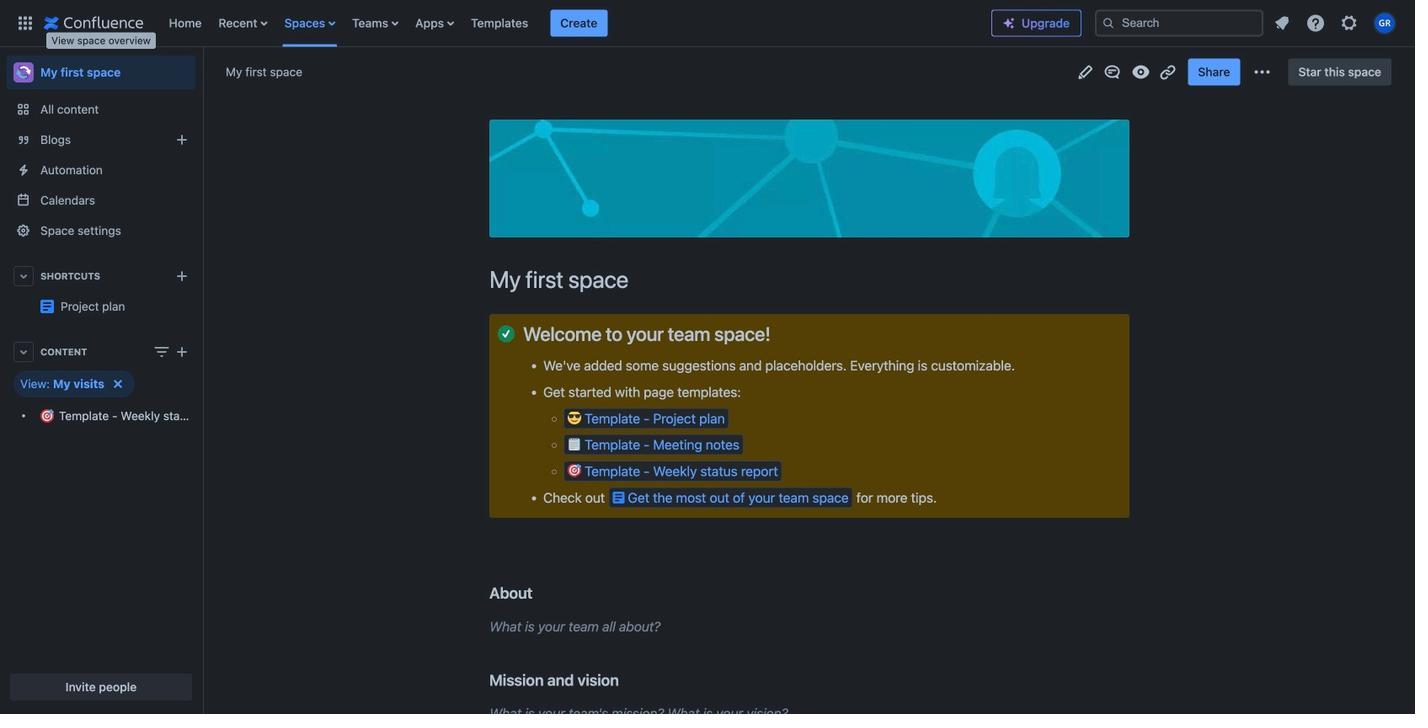 Task type: vqa. For each thing, say whether or not it's contained in the screenshot.
leftmost list
yes



Task type: locate. For each thing, give the bounding box(es) containing it.
create a blog image
[[172, 130, 192, 150]]

:dart: image
[[40, 410, 54, 423], [40, 410, 54, 423]]

0 vertical spatial copy image
[[769, 324, 789, 344]]

help icon image
[[1306, 13, 1326, 33]]

1 horizontal spatial list
[[1267, 8, 1406, 38]]

2 horizontal spatial copy image
[[769, 324, 789, 344]]

space element
[[0, 47, 202, 715]]

collapse sidebar image
[[184, 56, 221, 89]]

None search field
[[1096, 10, 1264, 37]]

:check_mark: image
[[498, 326, 515, 342]]

:sunglasses: image
[[568, 411, 581, 425], [568, 411, 581, 425]]

1 horizontal spatial copy image
[[618, 670, 638, 690]]

list item
[[550, 10, 608, 37]]

copy link image
[[1158, 62, 1178, 82]]

confluence image
[[44, 13, 144, 33], [44, 13, 144, 33]]

get the most out of your team space image
[[613, 491, 625, 505]]

notification icon image
[[1272, 13, 1293, 33]]

clear view image
[[108, 374, 128, 394]]

0 horizontal spatial copy image
[[531, 583, 551, 603]]

:dart: image
[[568, 464, 581, 478], [568, 464, 581, 478]]

add shortcut image
[[172, 266, 192, 287]]

edit this page image
[[1076, 62, 1096, 82]]

banner
[[0, 0, 1416, 47]]

more actions image
[[1253, 62, 1273, 82]]

region
[[7, 371, 196, 431]]

list
[[161, 0, 992, 47], [1267, 8, 1406, 38]]

copy image
[[769, 324, 789, 344], [531, 583, 551, 603], [618, 670, 638, 690]]

appswitcher icon image
[[15, 13, 35, 33]]

stop watching image
[[1131, 62, 1151, 82]]

:notepad_spiral: image
[[568, 438, 581, 451]]

0 horizontal spatial list
[[161, 0, 992, 47]]



Task type: describe. For each thing, give the bounding box(es) containing it.
:notepad_spiral: image
[[568, 438, 581, 451]]

global element
[[10, 0, 992, 47]]

premium image
[[1003, 16, 1016, 30]]

list for appswitcher icon
[[161, 0, 992, 47]]

settings icon image
[[1340, 13, 1360, 33]]

list item inside list
[[550, 10, 608, 37]]

change view image
[[152, 342, 172, 362]]

list for premium icon
[[1267, 8, 1406, 38]]

2 vertical spatial copy image
[[618, 670, 638, 690]]

Search field
[[1096, 10, 1264, 37]]

region inside space element
[[7, 371, 196, 431]]

create a page image
[[172, 342, 192, 362]]

template - project plan image
[[40, 300, 54, 313]]

search image
[[1102, 16, 1116, 30]]

1 vertical spatial copy image
[[531, 583, 551, 603]]



